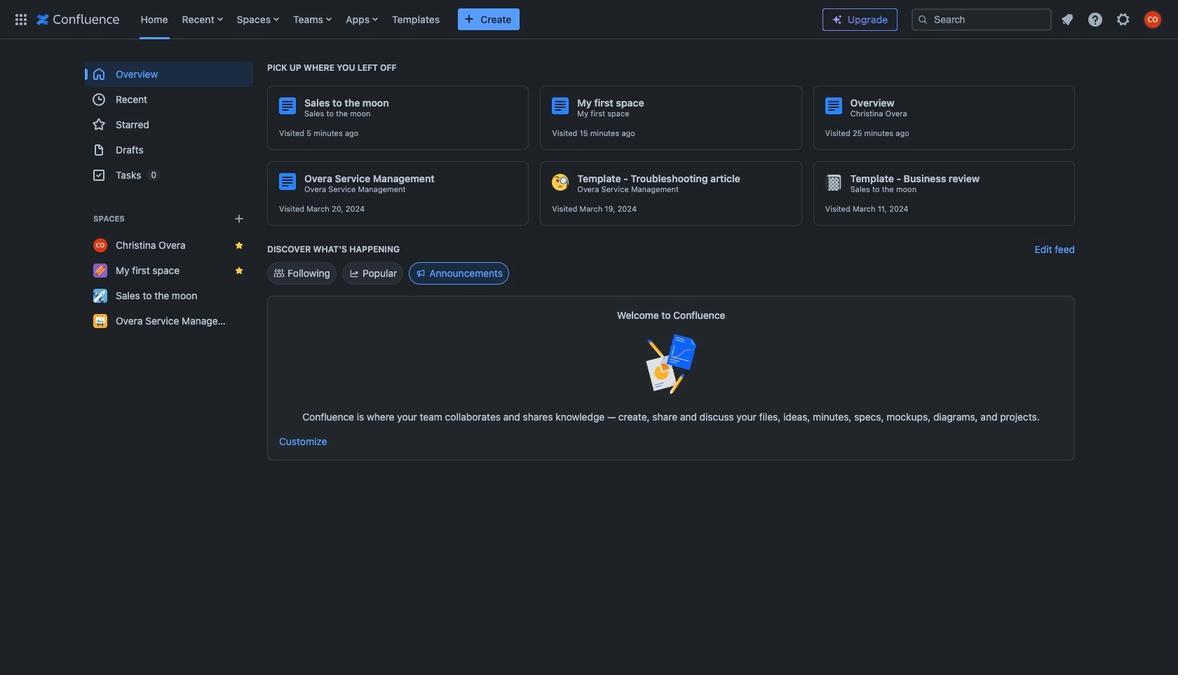 Task type: vqa. For each thing, say whether or not it's contained in the screenshot.
jira image
no



Task type: locate. For each thing, give the bounding box(es) containing it.
create a space image
[[231, 210, 248, 227]]

banner
[[0, 0, 1178, 42]]

:notebook: image
[[825, 174, 842, 191], [825, 174, 842, 191]]

Search field
[[912, 8, 1052, 31]]

0 horizontal spatial list
[[134, 0, 812, 39]]

confluence image
[[36, 11, 120, 28], [36, 11, 120, 28]]

1 horizontal spatial list
[[1055, 7, 1170, 32]]

list
[[134, 0, 812, 39], [1055, 7, 1170, 32]]

:face_with_monocle: image
[[552, 174, 569, 191]]

unstar this space image
[[234, 240, 245, 251]]

list for appswitcher icon
[[134, 0, 812, 39]]

help icon image
[[1087, 11, 1104, 28]]

None search field
[[912, 8, 1052, 31]]

group
[[85, 62, 253, 188]]

settings icon image
[[1115, 11, 1132, 28]]



Task type: describe. For each thing, give the bounding box(es) containing it.
unstar this space image
[[234, 265, 245, 276]]

:face_with_monocle: image
[[552, 174, 569, 191]]

list for premium icon
[[1055, 7, 1170, 32]]

premium image
[[832, 14, 843, 25]]

global element
[[8, 0, 812, 39]]

notification icon image
[[1059, 11, 1076, 28]]

search image
[[917, 14, 929, 25]]

appswitcher icon image
[[13, 11, 29, 28]]



